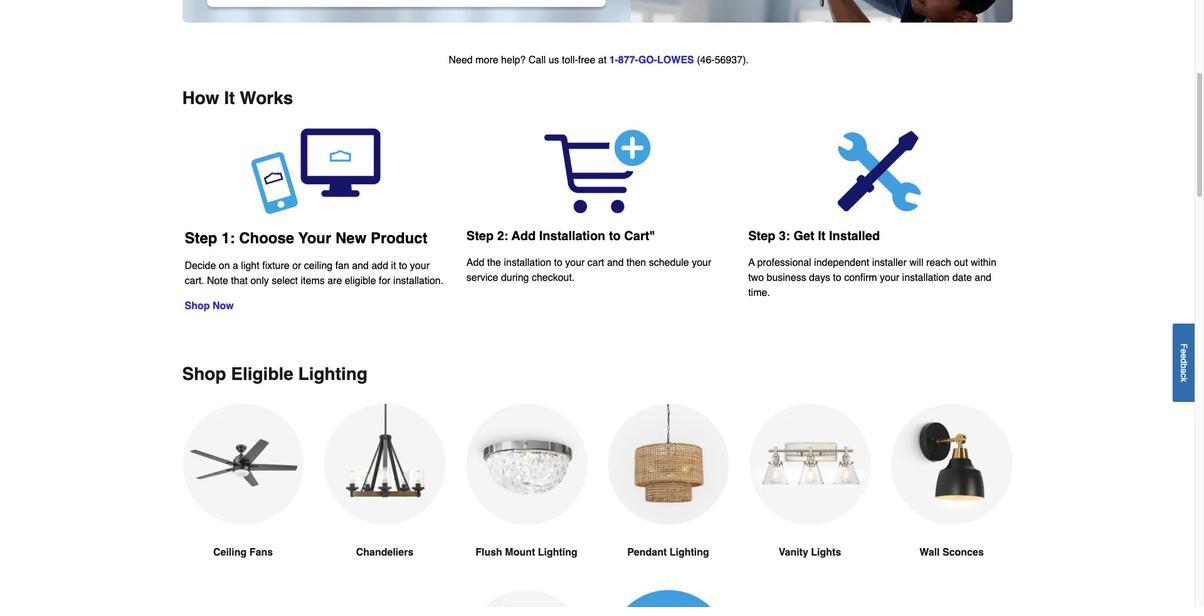 Task type: locate. For each thing, give the bounding box(es) containing it.
1 horizontal spatial step
[[467, 229, 494, 243]]

decide on a light fixture or ceiling fan and add it to your cart. note that only select items are eligible for installation.
[[185, 260, 444, 287]]

k
[[1180, 378, 1190, 382]]

your up installation.
[[410, 260, 430, 272]]

confirm
[[845, 272, 878, 283]]

step left 2:
[[467, 229, 494, 243]]

a light blue smartphone icon and a dark blue monitor icon. image
[[185, 128, 447, 216]]

during
[[501, 272, 529, 283]]

flush mount lighting
[[476, 547, 578, 559]]

your
[[298, 230, 332, 247]]

step
[[467, 229, 494, 243], [749, 229, 776, 243], [185, 230, 217, 247]]

to right 'it'
[[399, 260, 407, 272]]

a up k
[[1180, 368, 1190, 373]]

0 vertical spatial installation
[[504, 257, 552, 268]]

0 horizontal spatial add
[[467, 257, 485, 268]]

it
[[224, 88, 235, 108], [818, 229, 826, 243]]

to up checkout.
[[554, 257, 563, 268]]

the
[[487, 257, 501, 268]]

shop
[[185, 301, 210, 312], [182, 364, 226, 384]]

installation down the "will"
[[903, 272, 950, 283]]

flush
[[476, 547, 503, 559]]

0 horizontal spatial lighting
[[298, 364, 368, 384]]

to down independent
[[834, 272, 842, 283]]

a dark wood, glass and rubbed bronze chandelier. image
[[324, 404, 446, 525]]

1 vertical spatial it
[[818, 229, 826, 243]]

add
[[512, 229, 536, 243], [467, 257, 485, 268]]

0 horizontal spatial and
[[352, 260, 369, 272]]

0 horizontal spatial a
[[233, 260, 238, 272]]

1 vertical spatial shop
[[182, 364, 226, 384]]

and up the eligible
[[352, 260, 369, 272]]

shop now
[[185, 301, 234, 312]]

ceiling fans
[[213, 547, 273, 559]]

professional
[[758, 257, 812, 268]]

choose
[[239, 230, 294, 247]]

eligible
[[345, 276, 376, 287]]

call
[[529, 54, 546, 66]]

step 3: get it installed
[[749, 229, 881, 243]]

time.
[[749, 287, 770, 298]]

1 horizontal spatial a
[[1180, 368, 1190, 373]]

2 horizontal spatial step
[[749, 229, 776, 243]]

more
[[476, 54, 499, 66]]

1 horizontal spatial and
[[607, 257, 624, 268]]

go-
[[639, 54, 658, 66]]

0 vertical spatial shop
[[185, 301, 210, 312]]

1 vertical spatial add
[[467, 257, 485, 268]]

sconces
[[943, 547, 984, 559]]

checkout.
[[532, 272, 575, 283]]

independent
[[815, 257, 870, 268]]

and
[[607, 257, 624, 268], [352, 260, 369, 272], [975, 272, 992, 283]]

0 vertical spatial a
[[233, 260, 238, 272]]

pendant lighting
[[628, 547, 710, 559]]

a
[[233, 260, 238, 272], [1180, 368, 1190, 373]]

a crystal flush mount light with a silver base. image
[[466, 404, 588, 525]]

(46-
[[697, 54, 715, 66]]

2 e from the top
[[1180, 354, 1190, 359]]

add right 2:
[[512, 229, 536, 243]]

cart
[[588, 257, 605, 268]]

service
[[467, 272, 499, 283]]

decide
[[185, 260, 216, 272]]

f e e d b a c k button
[[1173, 324, 1195, 402]]

a silver and glass vanity light. image
[[750, 404, 871, 525]]

add inside 'add the installation to your cart and then schedule your service during checkout.'
[[467, 257, 485, 268]]

installation
[[504, 257, 552, 268], [903, 272, 950, 283]]

ceiling fans link
[[182, 404, 304, 591]]

business
[[767, 272, 807, 283]]

0 vertical spatial it
[[224, 88, 235, 108]]

on
[[219, 260, 230, 272]]

2 horizontal spatial lighting
[[670, 547, 710, 559]]

1 horizontal spatial installation
[[903, 272, 950, 283]]

e up b
[[1180, 354, 1190, 359]]

0 horizontal spatial installation
[[504, 257, 552, 268]]

pendant lighting link
[[608, 404, 729, 591]]

installer
[[873, 257, 907, 268]]

step left the 1: on the left top of page
[[185, 230, 217, 247]]

product
[[371, 230, 428, 247]]

light blue and dark blue hand tool icons. image
[[749, 128, 1011, 215]]

1 horizontal spatial lighting
[[538, 547, 578, 559]]

installed
[[830, 229, 881, 243]]

items
[[301, 276, 325, 287]]

vanity lights
[[779, 547, 842, 559]]

0 horizontal spatial step
[[185, 230, 217, 247]]

1 horizontal spatial add
[[512, 229, 536, 243]]

installation up the during
[[504, 257, 552, 268]]

e up d at right
[[1180, 349, 1190, 354]]

1 vertical spatial a
[[1180, 368, 1190, 373]]

and right "cart"
[[607, 257, 624, 268]]

1-877-go-lowes link
[[610, 54, 694, 66]]

cart"
[[625, 229, 656, 243]]

lighting
[[298, 364, 368, 384], [538, 547, 578, 559], [670, 547, 710, 559]]

step left "3:" in the right top of the page
[[749, 229, 776, 243]]

a right on
[[233, 260, 238, 272]]

lowes
[[658, 54, 694, 66]]

fan
[[335, 260, 349, 272]]

wall sconces link
[[891, 404, 1013, 591]]

it right 'get'
[[818, 229, 826, 243]]

flush mount lighting link
[[466, 404, 588, 591]]

schedule
[[649, 257, 689, 268]]

add up service
[[467, 257, 485, 268]]

step 2: add installation to cart"
[[467, 229, 656, 243]]

and down within
[[975, 272, 992, 283]]

new
[[336, 230, 367, 247]]

shop down cart.
[[185, 301, 210, 312]]

shop left eligible
[[182, 364, 226, 384]]

b
[[1180, 363, 1190, 368]]

0 vertical spatial add
[[512, 229, 536, 243]]

how it works
[[182, 88, 293, 108]]

1 vertical spatial installation
[[903, 272, 950, 283]]

2 horizontal spatial and
[[975, 272, 992, 283]]

step 1: choose your new product
[[185, 230, 428, 247]]

your down the installer
[[880, 272, 900, 283]]

two
[[749, 272, 764, 283]]

to inside a professional independent installer will reach out within two business days to confirm your installation date and time.
[[834, 272, 842, 283]]

chandeliers link
[[324, 404, 446, 591]]

installation inside a professional independent installer will reach out within two business days to confirm your installation date and time.
[[903, 272, 950, 283]]

e
[[1180, 349, 1190, 354], [1180, 354, 1190, 359]]

1 horizontal spatial it
[[818, 229, 826, 243]]

fans
[[250, 547, 273, 559]]

it right "how"
[[224, 88, 235, 108]]

add the installation to your cart and then schedule your service during checkout.
[[467, 257, 712, 283]]



Task type: describe. For each thing, give the bounding box(es) containing it.
a black metal outdoor wall sconce. image
[[466, 591, 588, 607]]

for
[[379, 276, 391, 287]]

your inside decide on a light fixture or ceiling fan and add it to your cart. note that only select items are eligible for installation.
[[410, 260, 430, 272]]

f e e d b a c k
[[1180, 343, 1190, 382]]

days
[[810, 272, 831, 283]]

toll-
[[562, 54, 578, 66]]

are
[[328, 276, 342, 287]]

1:
[[222, 230, 235, 247]]

and inside 'add the installation to your cart and then schedule your service during checkout.'
[[607, 257, 624, 268]]

d
[[1180, 359, 1190, 363]]

that
[[231, 276, 248, 287]]

and inside decide on a light fixture or ceiling fan and add it to your cart. note that only select items are eligible for installation.
[[352, 260, 369, 272]]

shop all. image
[[608, 591, 729, 607]]

or
[[293, 260, 301, 272]]

a inside decide on a light fixture or ceiling fan and add it to your cart. note that only select items are eligible for installation.
[[233, 260, 238, 272]]

fixture
[[262, 260, 290, 272]]

within
[[971, 257, 997, 268]]

cart.
[[185, 276, 204, 287]]

1-
[[610, 54, 619, 66]]

eligible
[[231, 364, 294, 384]]

ceiling
[[304, 260, 333, 272]]

step for step 2: add installation to cart"
[[467, 229, 494, 243]]

help?
[[501, 54, 526, 66]]

to inside 'add the installation to your cart and then schedule your service during checkout.'
[[554, 257, 563, 268]]

now
[[213, 301, 234, 312]]

2:
[[497, 229, 509, 243]]

installation inside 'add the installation to your cart and then schedule your service during checkout.'
[[504, 257, 552, 268]]

free
[[578, 54, 596, 66]]

shop for shop now
[[185, 301, 210, 312]]

a brown rattan pendant light. image
[[608, 404, 729, 525]]

a matte black 5-blade ceiling fan. image
[[182, 404, 304, 525]]

select
[[272, 276, 298, 287]]

installation.
[[393, 276, 444, 287]]

a professional independent installer will reach out within two business days to confirm your installation date and time.
[[749, 257, 997, 298]]

need
[[449, 54, 473, 66]]

lighting for flush mount lighting
[[538, 547, 578, 559]]

to left 'cart"' at right
[[609, 229, 621, 243]]

wall
[[920, 547, 940, 559]]

reach
[[927, 257, 952, 268]]

installation
[[540, 229, 606, 243]]

0 horizontal spatial it
[[224, 88, 235, 108]]

a
[[749, 257, 755, 268]]

date
[[953, 272, 972, 283]]

3:
[[779, 229, 791, 243]]

your inside a professional independent installer will reach out within two business days to confirm your installation date and time.
[[880, 272, 900, 283]]

pendant
[[628, 547, 667, 559]]

note
[[207, 276, 228, 287]]

light
[[241, 260, 260, 272]]

add
[[372, 260, 389, 272]]

shop for shop eligible lighting
[[182, 364, 226, 384]]

your left "cart"
[[566, 257, 585, 268]]

f
[[1180, 343, 1190, 349]]

lights
[[812, 547, 842, 559]]

step for step 1: choose your new product
[[185, 230, 217, 247]]

only
[[251, 276, 269, 287]]

let us install your new lighting or ceiling fan. add installation to your cart. image
[[182, 0, 1013, 22]]

to inside decide on a light fixture or ceiling fan and add it to your cart. note that only select items are eligible for installation.
[[399, 260, 407, 272]]

your right schedule
[[692, 257, 712, 268]]

out
[[955, 257, 969, 268]]

how
[[182, 88, 219, 108]]

lighting for shop eligible lighting
[[298, 364, 368, 384]]

shop eligible lighting
[[182, 364, 368, 384]]

step for step 3: get it installed
[[749, 229, 776, 243]]

a inside button
[[1180, 368, 1190, 373]]

56937).
[[715, 54, 749, 66]]

mount
[[505, 547, 535, 559]]

it
[[391, 260, 396, 272]]

877-
[[619, 54, 639, 66]]

vanity lights link
[[750, 404, 871, 591]]

chandeliers
[[356, 547, 414, 559]]

1 e from the top
[[1180, 349, 1190, 354]]

then
[[627, 257, 646, 268]]

vanity
[[779, 547, 809, 559]]

at
[[599, 54, 607, 66]]

get
[[794, 229, 815, 243]]

c
[[1180, 373, 1190, 378]]

and inside a professional independent installer will reach out within two business days to confirm your installation date and time.
[[975, 272, 992, 283]]

wall sconces
[[920, 547, 984, 559]]

a black and brass wall sconce. image
[[891, 404, 1013, 525]]

will
[[910, 257, 924, 268]]

ceiling
[[213, 547, 247, 559]]

a dark blue shopping cart icon. image
[[467, 128, 729, 215]]

need more help? call us toll-free at 1-877-go-lowes (46-56937).
[[446, 54, 749, 66]]

shop now link
[[185, 301, 234, 312]]

works
[[240, 88, 293, 108]]



Task type: vqa. For each thing, say whether or not it's contained in the screenshot.
#SLW3707
no



